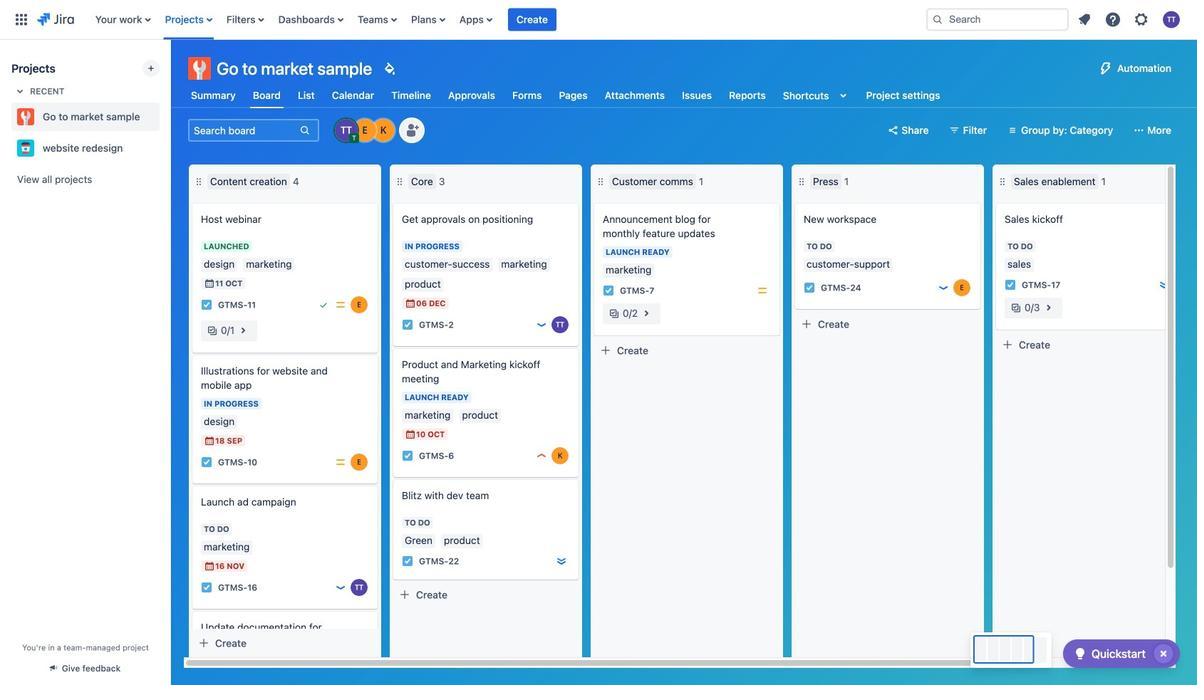 Task type: locate. For each thing, give the bounding box(es) containing it.
search image
[[932, 14, 944, 25]]

None search field
[[927, 8, 1069, 31]]

0 vertical spatial create image
[[988, 194, 1005, 211]]

due date: 16 november 2023 image
[[204, 561, 215, 572], [204, 561, 215, 572]]

dismiss quickstart image
[[1153, 643, 1175, 666]]

task image
[[1005, 279, 1016, 291], [804, 282, 815, 294], [201, 457, 212, 468], [402, 556, 413, 567]]

1 medium image from the top
[[335, 299, 346, 311]]

check image
[[1072, 646, 1089, 663]]

task image for due date: 11 october 2023 image
[[201, 299, 212, 311]]

show subtasks image for medium icon
[[638, 305, 655, 322]]

low image
[[938, 282, 949, 294], [335, 582, 346, 594]]

create image for first medium image
[[184, 194, 201, 211]]

0 vertical spatial medium image
[[335, 299, 346, 311]]

notifications image
[[1076, 11, 1093, 28]]

done image
[[318, 299, 329, 311], [318, 299, 329, 311]]

low image
[[536, 319, 547, 331]]

1 vertical spatial create image
[[385, 339, 402, 356]]

1 horizontal spatial list
[[1072, 7, 1189, 32]]

medium image
[[335, 299, 346, 311], [335, 457, 346, 468]]

create image for lowest image
[[385, 470, 402, 488]]

lowest image
[[1159, 279, 1170, 291]]

0 vertical spatial low image
[[938, 282, 949, 294]]

jira image
[[37, 11, 74, 28], [37, 11, 74, 28]]

task image
[[603, 285, 614, 297], [201, 299, 212, 311], [402, 319, 413, 331], [402, 450, 413, 462], [201, 582, 212, 594]]

tab list
[[180, 83, 952, 108]]

set project background image
[[381, 60, 398, 77]]

list
[[88, 0, 915, 40], [1072, 7, 1189, 32]]

banner
[[0, 0, 1197, 40]]

2 vertical spatial create image
[[385, 470, 402, 488]]

create image
[[988, 194, 1005, 211], [385, 339, 402, 356], [385, 470, 402, 488]]

kendallparks02 image
[[552, 448, 569, 465]]

primary element
[[9, 0, 915, 40]]

Search field
[[927, 8, 1069, 31]]

show subtasks image
[[1040, 299, 1057, 316], [638, 305, 655, 322]]

due date: 18 september 2023 image
[[204, 436, 215, 447], [204, 436, 215, 447]]

due date: 06 december 2023 image
[[405, 298, 416, 309]]

your profile and settings image
[[1163, 11, 1180, 28]]

create image for terry turtle image
[[385, 194, 402, 211]]

create image
[[184, 194, 201, 211], [385, 194, 402, 211], [184, 346, 201, 363], [184, 477, 201, 494], [184, 602, 201, 619]]

list item
[[508, 0, 557, 40]]

eloisefrancis23 image
[[954, 279, 971, 297], [351, 297, 368, 314], [351, 454, 368, 471]]

1 vertical spatial medium image
[[335, 457, 346, 468]]

0 horizontal spatial show subtasks image
[[638, 305, 655, 322]]

add to starred image
[[155, 140, 172, 157]]

collapse image
[[1160, 173, 1177, 190]]

lowest image
[[556, 556, 567, 567]]

add to starred image
[[155, 108, 172, 125]]

2 medium image from the top
[[335, 457, 346, 468]]

automation image
[[1098, 60, 1115, 77]]

1 horizontal spatial show subtasks image
[[1040, 299, 1057, 316]]

0 horizontal spatial low image
[[335, 582, 346, 594]]

Search board text field
[[190, 120, 298, 140]]

show subtasks image
[[235, 322, 252, 339]]



Task type: describe. For each thing, give the bounding box(es) containing it.
terry turtle image
[[351, 579, 368, 597]]

0 horizontal spatial list
[[88, 0, 915, 40]]

customer comms element
[[609, 174, 696, 190]]

due date: 10 october 2023 image
[[405, 429, 416, 440]]

create image for terry turtle icon
[[184, 477, 201, 494]]

content creation element
[[207, 174, 290, 190]]

1 horizontal spatial low image
[[938, 282, 949, 294]]

medium image
[[757, 285, 768, 297]]

due date: 10 october 2023 image
[[405, 429, 416, 440]]

press element
[[810, 174, 842, 190]]

1 vertical spatial low image
[[335, 582, 346, 594]]

high image
[[536, 450, 547, 462]]

show subtasks image for lowest icon
[[1040, 299, 1057, 316]]

sidebar navigation image
[[155, 57, 187, 86]]

due date: 11 october 2023 image
[[204, 278, 215, 289]]

terry turtle image
[[552, 316, 569, 334]]

due date: 11 october 2023 image
[[204, 278, 215, 289]]

core element
[[408, 174, 436, 190]]

task image for due date: 06 december 2023 image
[[402, 319, 413, 331]]

settings image
[[1133, 11, 1150, 28]]

create image for lowest icon
[[988, 194, 1005, 211]]

task image for due date: 10 october 2023 icon
[[402, 450, 413, 462]]

help image
[[1105, 11, 1122, 28]]

collapse recent projects image
[[11, 83, 29, 100]]

create project image
[[145, 63, 157, 74]]

due date: 06 december 2023 image
[[405, 298, 416, 309]]

appswitcher icon image
[[13, 11, 30, 28]]

add people image
[[403, 122, 421, 139]]

sales enablement element
[[1011, 174, 1099, 190]]



Task type: vqa. For each thing, say whether or not it's contained in the screenshot.
bottom Medium image
yes



